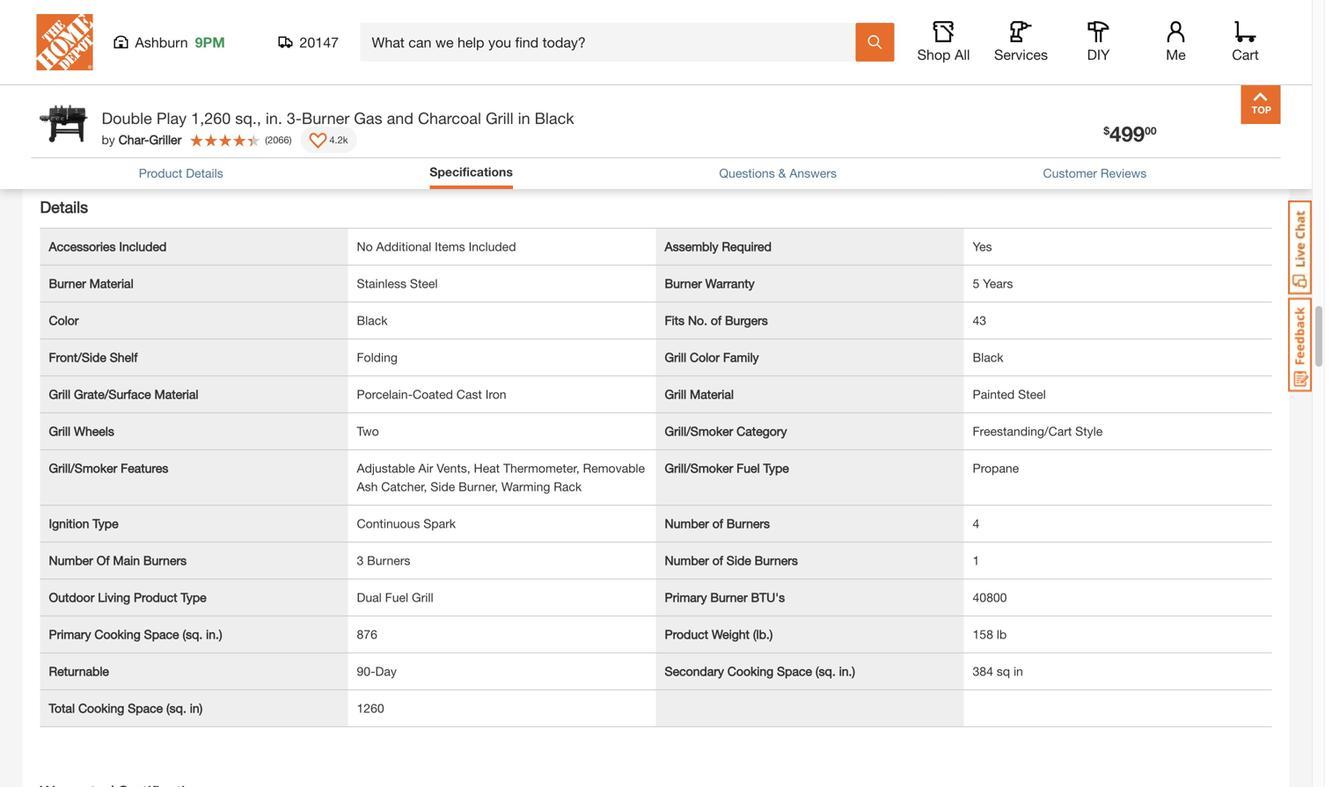 Task type: vqa. For each thing, say whether or not it's contained in the screenshot.


Task type: locate. For each thing, give the bounding box(es) containing it.
no additional items included
[[357, 239, 516, 254]]

2 vertical spatial black
[[973, 350, 1004, 365]]

90-day
[[357, 665, 397, 679]]

specifications button
[[430, 163, 513, 185], [430, 163, 513, 181]]

1 vertical spatial cooking
[[728, 665, 774, 679]]

0 horizontal spatial fuel
[[385, 591, 409, 605]]

$
[[1104, 125, 1110, 137]]

What can we help you find today? search field
[[372, 24, 855, 61]]

0 vertical spatial in.)
[[206, 628, 222, 642]]

outdoor living product type
[[49, 591, 207, 605]]

0 vertical spatial details
[[186, 166, 223, 180]]

dual fuel grill
[[357, 591, 434, 605]]

burner warranty
[[665, 276, 755, 291]]

type down "category"
[[764, 461, 789, 476]]

included right the "accessories" at the top left of the page
[[119, 239, 167, 254]]

number for number of burners
[[665, 517, 709, 531]]

(in.) up griller
[[149, 116, 169, 131]]

iron
[[486, 387, 507, 402]]

2 vertical spatial (sq.
[[166, 702, 186, 716]]

0 vertical spatial color
[[49, 313, 79, 328]]

cooking down living
[[94, 628, 141, 642]]

cooking for primary
[[94, 628, 141, 642]]

2 vertical spatial cooking
[[78, 702, 124, 716]]

burners right 3
[[367, 554, 411, 568]]

grill for grill material
[[665, 387, 687, 402]]

grill/smoker for grill/smoker category
[[665, 424, 733, 439]]

0 horizontal spatial black
[[357, 313, 388, 328]]

product down griller
[[139, 166, 182, 180]]

primary up product weight (lb.)
[[665, 591, 707, 605]]

space down outdoor living product type
[[144, 628, 179, 642]]

all
[[955, 46, 970, 63]]

number up number of side burners
[[665, 517, 709, 531]]

1 vertical spatial color
[[690, 350, 720, 365]]

product
[[139, 166, 182, 180], [134, 591, 177, 605], [665, 628, 709, 642]]

0 vertical spatial cooking
[[94, 628, 141, 642]]

freestanding/cart
[[973, 424, 1072, 439]]

grill/smoker fuel type
[[665, 461, 789, 476]]

cooking right total
[[78, 702, 124, 716]]

reviews
[[1101, 166, 1147, 180]]

1 horizontal spatial type
[[181, 591, 207, 605]]

color
[[49, 313, 79, 328], [690, 350, 720, 365]]

grill/smoker for grill/smoker features
[[49, 461, 117, 476]]

0 vertical spatial fuel
[[737, 461, 760, 476]]

color up front/side
[[49, 313, 79, 328]]

burners up btu's
[[755, 554, 798, 568]]

1 horizontal spatial primary
[[665, 591, 707, 605]]

30.50 in
[[357, 116, 401, 131]]

assembled width (in.)
[[49, 116, 169, 131]]

2 horizontal spatial black
[[973, 350, 1004, 365]]

questions & answers button
[[720, 164, 837, 183], [720, 164, 837, 183]]

included right the items
[[469, 239, 516, 254]]

adjustable
[[357, 461, 415, 476]]

category
[[737, 424, 787, 439]]

steel
[[410, 276, 438, 291], [1019, 387, 1046, 402]]

details
[[186, 166, 223, 180], [40, 198, 88, 217]]

cast
[[457, 387, 482, 402]]

in right the 30.50 on the left top
[[391, 116, 401, 131]]

air
[[419, 461, 433, 476]]

product up secondary
[[665, 628, 709, 642]]

(in.) right depth
[[150, 79, 170, 94]]

2 vertical spatial of
[[713, 554, 723, 568]]

0 vertical spatial type
[[764, 461, 789, 476]]

cooking down (lb.)
[[728, 665, 774, 679]]

yes
[[973, 239, 993, 254]]

(sq. for secondary cooking space (sq. in.)
[[816, 665, 836, 679]]

total
[[49, 702, 75, 716]]

lb
[[997, 628, 1007, 642]]

grill/smoker down grill material on the right of the page
[[665, 424, 733, 439]]

1 vertical spatial details
[[40, 198, 88, 217]]

20147 button
[[279, 33, 339, 51]]

grill/smoker down grill/smoker category
[[665, 461, 733, 476]]

wheels
[[74, 424, 114, 439]]

0 horizontal spatial steel
[[410, 276, 438, 291]]

1 horizontal spatial in.)
[[839, 665, 856, 679]]

1 vertical spatial fuel
[[385, 591, 409, 605]]

shop all
[[918, 46, 970, 63]]

0 vertical spatial black
[[535, 109, 574, 128]]

items
[[435, 239, 465, 254]]

fits no. of burgers
[[665, 313, 768, 328]]

side
[[431, 480, 455, 494], [727, 554, 752, 568]]

secondary
[[665, 665, 724, 679]]

0 vertical spatial space
[[144, 628, 179, 642]]

0 horizontal spatial included
[[119, 239, 167, 254]]

type
[[764, 461, 789, 476], [93, 517, 118, 531], [181, 591, 207, 605]]

1 vertical spatial product
[[134, 591, 177, 605]]

material for burner material
[[89, 276, 134, 291]]

accessories
[[49, 239, 116, 254]]

(
[[265, 134, 268, 145]]

1 vertical spatial (sq.
[[816, 665, 836, 679]]

1 vertical spatial in.)
[[839, 665, 856, 679]]

feedback link image
[[1289, 298, 1312, 393]]

total cooking space (sq. in)
[[49, 702, 203, 716]]

fuel down "category"
[[737, 461, 760, 476]]

catcher,
[[381, 480, 427, 494]]

product right living
[[134, 591, 177, 605]]

grill/smoker for grill/smoker fuel type
[[665, 461, 733, 476]]

number left of at the bottom left
[[49, 554, 93, 568]]

side up primary burner btu's
[[727, 554, 752, 568]]

space down btu's
[[777, 665, 812, 679]]

1 vertical spatial black
[[357, 313, 388, 328]]

1 vertical spatial of
[[713, 517, 723, 531]]

primary
[[665, 591, 707, 605], [49, 628, 91, 642]]

rack
[[554, 480, 582, 494]]

1 horizontal spatial side
[[727, 554, 752, 568]]

0 horizontal spatial primary
[[49, 628, 91, 642]]

grill down fits
[[665, 350, 687, 365]]

grill/smoker down grill wheels
[[49, 461, 117, 476]]

outdoor
[[49, 591, 95, 605]]

product weight (lb.)
[[665, 628, 773, 642]]

of right no.
[[711, 313, 722, 328]]

side down vents,
[[431, 480, 455, 494]]

ash
[[357, 480, 378, 494]]

2 horizontal spatial type
[[764, 461, 789, 476]]

2 vertical spatial product
[[665, 628, 709, 642]]

1 vertical spatial primary
[[49, 628, 91, 642]]

material right grate/surface
[[154, 387, 199, 402]]

services button
[[993, 21, 1050, 63]]

1 vertical spatial space
[[777, 665, 812, 679]]

(in.) for assembled depth (in.)
[[150, 79, 170, 94]]

of up number of side burners
[[713, 517, 723, 531]]

40800
[[973, 591, 1007, 605]]

product details
[[139, 166, 223, 180]]

1 horizontal spatial black
[[535, 109, 574, 128]]

0 vertical spatial side
[[431, 480, 455, 494]]

of down number of burners in the right bottom of the page
[[713, 554, 723, 568]]

30.50
[[357, 116, 388, 131]]

steel for painted steel
[[1019, 387, 1046, 402]]

2 vertical spatial space
[[128, 702, 163, 716]]

0 vertical spatial product
[[139, 166, 182, 180]]

stainless steel
[[357, 276, 438, 291]]

1 horizontal spatial steel
[[1019, 387, 1046, 402]]

number of side burners
[[665, 554, 798, 568]]

grill right 'charcoal'
[[486, 109, 514, 128]]

removable
[[583, 461, 645, 476]]

number for number of main burners
[[49, 554, 93, 568]]

burners
[[727, 517, 770, 531], [143, 554, 187, 568], [367, 554, 411, 568], [755, 554, 798, 568]]

steel down no additional items included
[[410, 276, 438, 291]]

158 lb
[[973, 628, 1007, 642]]

0 vertical spatial steel
[[410, 276, 438, 291]]

in right sq
[[1014, 665, 1024, 679]]

play
[[157, 109, 187, 128]]

876
[[357, 628, 378, 642]]

00
[[1145, 125, 1157, 137]]

sq
[[997, 665, 1011, 679]]

steel up "freestanding/cart style" on the bottom
[[1019, 387, 1046, 402]]

material down accessories included
[[89, 276, 134, 291]]

0 vertical spatial of
[[711, 313, 722, 328]]

grill color family
[[665, 350, 759, 365]]

2 included from the left
[[469, 239, 516, 254]]

(in.) for assembled width (in.)
[[149, 116, 169, 131]]

in for 49.20 in
[[1007, 79, 1017, 94]]

fuel for dual
[[385, 591, 409, 605]]

material down grill color family at the top right of the page
[[690, 387, 734, 402]]

dimensions
[[40, 37, 123, 56]]

grate/surface
[[74, 387, 151, 402]]

grill left wheels on the bottom of page
[[49, 424, 71, 439]]

type right ignition
[[93, 517, 118, 531]]

front/side
[[49, 350, 106, 365]]

0 vertical spatial (sq.
[[183, 628, 203, 642]]

)
[[289, 134, 292, 145]]

0 horizontal spatial side
[[431, 480, 455, 494]]

shelf
[[110, 350, 138, 365]]

in
[[391, 79, 401, 94], [1007, 79, 1017, 94], [518, 109, 530, 128], [391, 116, 401, 131], [1014, 665, 1024, 679]]

details up the "accessories" at the top left of the page
[[40, 198, 88, 217]]

type up "primary cooking space (sq. in.)"
[[181, 591, 207, 605]]

space
[[144, 628, 179, 642], [777, 665, 812, 679], [128, 702, 163, 716]]

assembled up by
[[49, 116, 110, 131]]

4.2k button
[[301, 127, 357, 153]]

in.) for primary cooking space (sq. in.)
[[206, 628, 222, 642]]

style
[[1076, 424, 1103, 439]]

steel for stainless steel
[[410, 276, 438, 291]]

in right 66.00
[[391, 79, 401, 94]]

burner,
[[459, 480, 498, 494]]

in right '49.20'
[[1007, 79, 1017, 94]]

ignition type
[[49, 517, 118, 531]]

assembled left height on the top right of the page
[[665, 79, 726, 94]]

number down number of burners in the right bottom of the page
[[665, 554, 709, 568]]

me button
[[1148, 21, 1205, 63]]

space for total cooking space (sq. in)
[[128, 702, 163, 716]]

(in.) right height on the top right of the page
[[769, 79, 789, 94]]

0 horizontal spatial details
[[40, 198, 88, 217]]

fuel for grill/smoker
[[737, 461, 760, 476]]

assembly required
[[665, 239, 772, 254]]

in right 'charcoal'
[[518, 109, 530, 128]]

space left in)
[[128, 702, 163, 716]]

1 horizontal spatial included
[[469, 239, 516, 254]]

thermometer,
[[503, 461, 580, 476]]

grill down front/side
[[49, 387, 71, 402]]

1 horizontal spatial details
[[186, 166, 223, 180]]

1 horizontal spatial fuel
[[737, 461, 760, 476]]

20147
[[300, 34, 339, 51]]

primary down outdoor
[[49, 628, 91, 642]]

fits
[[665, 313, 685, 328]]

0 horizontal spatial color
[[49, 313, 79, 328]]

color left family
[[690, 350, 720, 365]]

0 vertical spatial primary
[[665, 591, 707, 605]]

fuel right the dual at the left bottom of the page
[[385, 591, 409, 605]]

1 horizontal spatial color
[[690, 350, 720, 365]]

2 horizontal spatial material
[[690, 387, 734, 402]]

space for primary cooking space (sq. in.)
[[144, 628, 179, 642]]

double
[[102, 109, 152, 128]]

2 vertical spatial type
[[181, 591, 207, 605]]

(in.)
[[150, 79, 170, 94], [769, 79, 789, 94], [149, 116, 169, 131]]

grill down grill color family at the top right of the page
[[665, 387, 687, 402]]

1 vertical spatial type
[[93, 517, 118, 531]]

assembled down dimensions
[[49, 79, 110, 94]]

0 horizontal spatial material
[[89, 276, 134, 291]]

details down 1,260
[[186, 166, 223, 180]]

1 vertical spatial steel
[[1019, 387, 1046, 402]]

spark
[[424, 517, 456, 531]]

0 horizontal spatial in.)
[[206, 628, 222, 642]]

3
[[357, 554, 364, 568]]

years
[[983, 276, 1014, 291]]

in.) for secondary cooking space (sq. in.)
[[839, 665, 856, 679]]



Task type: describe. For each thing, give the bounding box(es) containing it.
9pm
[[195, 34, 225, 51]]

folding
[[357, 350, 398, 365]]

ignition
[[49, 517, 89, 531]]

shop
[[918, 46, 951, 63]]

number of burners
[[665, 517, 770, 531]]

grill for grill color family
[[665, 350, 687, 365]]

porcelain-
[[357, 387, 413, 402]]

grill grate/surface material
[[49, 387, 199, 402]]

primary for primary cooking space (sq. in.)
[[49, 628, 91, 642]]

space for secondary cooking space (sq. in.)
[[777, 665, 812, 679]]

assembled height (in.)
[[665, 79, 789, 94]]

1 horizontal spatial material
[[154, 387, 199, 402]]

two
[[357, 424, 379, 439]]

live chat image
[[1289, 201, 1312, 295]]

of for side
[[713, 554, 723, 568]]

cooking for total
[[78, 702, 124, 716]]

answers
[[790, 166, 837, 180]]

cart link
[[1227, 21, 1265, 63]]

product image image
[[36, 93, 93, 151]]

in for 30.50 in
[[391, 116, 401, 131]]

vents,
[[437, 461, 471, 476]]

number of main burners
[[49, 554, 187, 568]]

4
[[973, 517, 980, 531]]

questions & answers
[[720, 166, 837, 180]]

grill material
[[665, 387, 734, 402]]

continuous spark
[[357, 517, 456, 531]]

384
[[973, 665, 994, 679]]

(in.) for assembled height (in.)
[[769, 79, 789, 94]]

material for grill material
[[690, 387, 734, 402]]

43
[[973, 313, 987, 328]]

additional
[[376, 239, 432, 254]]

width
[[114, 116, 146, 131]]

(sq. for total cooking space (sq. in)
[[166, 702, 186, 716]]

burgers
[[725, 313, 768, 328]]

burner down the "accessories" at the top left of the page
[[49, 276, 86, 291]]

assembled for assembled depth (in.)
[[49, 79, 110, 94]]

1 vertical spatial side
[[727, 554, 752, 568]]

specifications
[[430, 165, 513, 179]]

3 burners
[[357, 554, 411, 568]]

(sq. for primary cooking space (sq. in.)
[[183, 628, 203, 642]]

primary cooking space (sq. in.)
[[49, 628, 222, 642]]

sq.,
[[235, 109, 261, 128]]

accessories included
[[49, 239, 167, 254]]

services
[[995, 46, 1048, 63]]

burner material
[[49, 276, 134, 291]]

stainless
[[357, 276, 407, 291]]

2066
[[268, 134, 289, 145]]

0 horizontal spatial type
[[93, 517, 118, 531]]

burner up weight
[[711, 591, 748, 605]]

family
[[723, 350, 759, 365]]

grill/smoker features
[[49, 461, 168, 476]]

assembled depth (in.)
[[49, 79, 170, 94]]

cooking for secondary
[[728, 665, 774, 679]]

grill for grill grate/surface material
[[49, 387, 71, 402]]

assembled for assembled width (in.)
[[49, 116, 110, 131]]

burner down assembly
[[665, 276, 702, 291]]

5 years
[[973, 276, 1014, 291]]

double play 1,260 sq., in. 3-burner gas and charcoal grill in black
[[102, 109, 574, 128]]

griller
[[149, 132, 182, 147]]

grill for grill wheels
[[49, 424, 71, 439]]

and
[[387, 109, 414, 128]]

shop all button
[[916, 21, 972, 63]]

diy button
[[1071, 21, 1127, 63]]

in for 66.00 in
[[391, 79, 401, 94]]

front/side shelf
[[49, 350, 138, 365]]

no.
[[688, 313, 708, 328]]

of
[[97, 554, 110, 568]]

product for product weight (lb.)
[[665, 628, 709, 642]]

porcelain-coated cast iron
[[357, 387, 507, 402]]

grill right the dual at the left bottom of the page
[[412, 591, 434, 605]]

side inside adjustable air vents, heat thermometer, removable ash catcher, side burner, warming rack
[[431, 480, 455, 494]]

66.00 in
[[357, 79, 401, 94]]

height
[[730, 79, 766, 94]]

product for product details
[[139, 166, 182, 180]]

btu's
[[751, 591, 785, 605]]

primary burner btu's
[[665, 591, 785, 605]]

of for burners
[[713, 517, 723, 531]]

384 sq in
[[973, 665, 1024, 679]]

burners up number of side burners
[[727, 517, 770, 531]]

grill/smoker category
[[665, 424, 787, 439]]

number for number of side burners
[[665, 554, 709, 568]]

required
[[722, 239, 772, 254]]

depth
[[114, 79, 147, 94]]

coated
[[413, 387, 453, 402]]

burner up display image
[[302, 109, 350, 128]]

char-
[[119, 132, 149, 147]]

in.
[[266, 109, 282, 128]]

gas
[[354, 109, 383, 128]]

primary for primary burner btu's
[[665, 591, 707, 605]]

painted
[[973, 387, 1015, 402]]

5
[[973, 276, 980, 291]]

499
[[1110, 121, 1145, 146]]

customer reviews
[[1044, 166, 1147, 180]]

main
[[113, 554, 140, 568]]

charcoal
[[418, 109, 481, 128]]

by char-griller
[[102, 132, 182, 147]]

assembled for assembled height (in.)
[[665, 79, 726, 94]]

&
[[779, 166, 786, 180]]

features
[[121, 461, 168, 476]]

90-
[[357, 665, 375, 679]]

assembly
[[665, 239, 719, 254]]

continuous
[[357, 517, 420, 531]]

burners right main
[[143, 554, 187, 568]]

by
[[102, 132, 115, 147]]

the home depot logo image
[[37, 14, 93, 70]]

living
[[98, 591, 130, 605]]

(lb.)
[[753, 628, 773, 642]]

freestanding/cart style
[[973, 424, 1103, 439]]

in)
[[190, 702, 203, 716]]

day
[[375, 665, 397, 679]]

1 included from the left
[[119, 239, 167, 254]]

returnable
[[49, 665, 109, 679]]

display image
[[309, 133, 327, 151]]

painted steel
[[973, 387, 1046, 402]]



